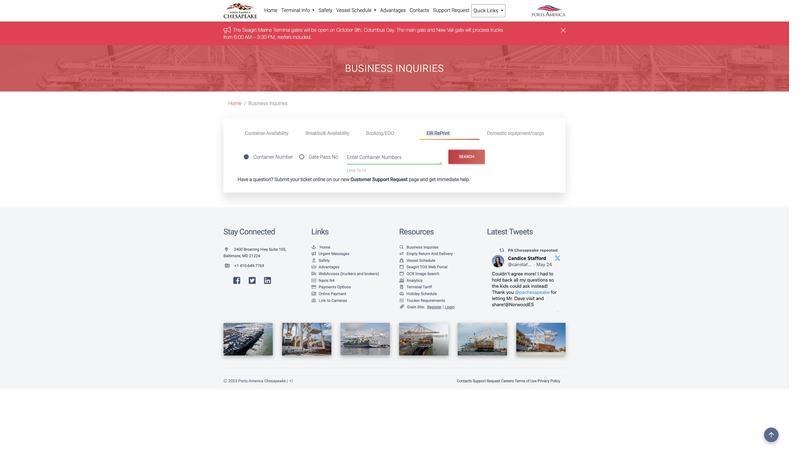 Task type: locate. For each thing, give the bounding box(es) containing it.
grain
[[407, 305, 416, 310]]

0 horizontal spatial availability
[[266, 130, 288, 136]]

vessel schedule
[[336, 7, 373, 13], [407, 258, 435, 263]]

2 vertical spatial terminal
[[407, 285, 422, 290]]

1 vertical spatial inquiries
[[269, 101, 288, 106]]

customer
[[351, 177, 371, 182]]

1 vertical spatial vessel
[[407, 258, 418, 263]]

1 horizontal spatial availability
[[327, 130, 349, 136]]

0 horizontal spatial gate
[[417, 27, 426, 33]]

vessel down empty
[[407, 258, 418, 263]]

1 horizontal spatial support request link
[[472, 376, 501, 387]]

schedule
[[352, 7, 371, 13], [419, 258, 435, 263], [421, 292, 437, 296]]

0 vertical spatial safety link
[[317, 4, 334, 17]]

0 horizontal spatial seagirt
[[242, 27, 257, 33]]

links
[[487, 8, 498, 14], [311, 227, 329, 236]]

terminal left info
[[281, 7, 300, 13]]

contacts
[[410, 7, 429, 13], [457, 379, 472, 384]]

seagirt up am
[[242, 27, 257, 33]]

0 vertical spatial business
[[345, 63, 393, 74]]

1 vertical spatial on
[[326, 177, 332, 182]]

submit
[[274, 177, 289, 182]]

0 vertical spatial vessel schedule
[[336, 7, 373, 13]]

schedule up seagirt tos web portal
[[419, 258, 435, 263]]

safety down urgent
[[319, 258, 330, 263]]

online payment
[[319, 292, 346, 296]]

+1 410-649-7769 link
[[223, 263, 264, 268]]

numbers
[[382, 154, 402, 160]]

1 vertical spatial terminal
[[273, 27, 290, 33]]

2 vertical spatial business inquiries
[[407, 245, 439, 250]]

search up help.
[[459, 155, 474, 159]]

business
[[345, 63, 393, 74], [248, 101, 268, 106], [407, 245, 423, 250]]

2 safety from the top
[[319, 258, 330, 263]]

+1
[[234, 263, 239, 268]]

1 vertical spatial bullhorn image
[[311, 252, 316, 256]]

1 horizontal spatial bullhorn image
[[311, 252, 316, 256]]

and inside the seagirt marine terminal gates will be open on october 9th, columbus day. the main gate and new vail gate will process trucks from 6:00 am – 3:30 pm, reefers included.
[[427, 27, 435, 33]]

0 vertical spatial support request link
[[431, 4, 471, 17]]

0 vertical spatial business inquiries
[[345, 63, 444, 74]]

gate pass no
[[309, 154, 338, 160]]

bullhorn image up from on the left top of page
[[223, 26, 233, 33]]

1 horizontal spatial request
[[452, 7, 469, 13]]

1 horizontal spatial links
[[487, 8, 498, 14]]

on
[[330, 27, 335, 33], [326, 177, 332, 182]]

0 vertical spatial search
[[459, 155, 474, 159]]

1 horizontal spatial business
[[345, 63, 393, 74]]

0 horizontal spatial bullhorn image
[[223, 26, 233, 33]]

support request
[[433, 7, 469, 13]]

1 vertical spatial home link
[[228, 101, 242, 106]]

support right customer
[[372, 177, 389, 182]]

1 vertical spatial |
[[287, 379, 288, 384]]

1 horizontal spatial advantages link
[[378, 4, 408, 17]]

vessel schedule link down empty
[[399, 258, 435, 263]]

links inside 'link'
[[487, 8, 498, 14]]

1 horizontal spatial will
[[465, 27, 471, 33]]

1 horizontal spatial seagirt
[[407, 265, 419, 270]]

breakbulk availability
[[306, 130, 349, 136]]

1 availability from the left
[[266, 130, 288, 136]]

410-
[[240, 263, 248, 268]]

safety link up open
[[317, 4, 334, 17]]

1 vertical spatial business inquiries
[[248, 101, 288, 106]]

vessel schedule link
[[334, 4, 378, 17], [399, 258, 435, 263]]

0 vertical spatial and
[[427, 27, 435, 33]]

support left careers
[[473, 379, 486, 384]]

help.
[[460, 177, 470, 182]]

link to cameras
[[319, 298, 347, 303]]

terminal down analytics
[[407, 285, 422, 290]]

main
[[406, 27, 416, 33]]

container up container number
[[245, 130, 265, 136]]

support up new at the top
[[433, 7, 450, 13]]

webaccess
[[319, 272, 339, 276]]

links up the anchor image
[[311, 227, 329, 236]]

map marker alt image
[[225, 248, 233, 252]]

1 vertical spatial safety
[[319, 258, 330, 263]]

bullhorn image inside urgent messages link
[[311, 252, 316, 256]]

1 vertical spatial contacts
[[457, 379, 472, 384]]

bullhorn image inside "the seagirt marine terminal gates will be open on october 9th, columbus day. the main gate and new vail gate will process trucks from 6:00 am – 3:30 pm, reefers included." alert
[[223, 26, 233, 33]]

1 horizontal spatial home link
[[262, 4, 279, 17]]

have a question? submit your ticket online on our new customer support request page and get immediate help.
[[238, 177, 470, 182]]

connected
[[239, 227, 275, 236]]

1 the from the left
[[233, 27, 241, 33]]

advantages up webaccess
[[319, 265, 339, 270]]

0 horizontal spatial vessel schedule
[[336, 7, 373, 13]]

advantages up day.
[[380, 7, 406, 13]]

1 horizontal spatial vessel schedule link
[[399, 258, 435, 263]]

1 vertical spatial vessel schedule
[[407, 258, 435, 263]]

2 browser image from the top
[[399, 272, 404, 276]]

0 vertical spatial links
[[487, 8, 498, 14]]

on inside the seagirt marine terminal gates will be open on october 9th, columbus day. the main gate and new vail gate will process trucks from 6:00 am – 3:30 pm, reefers included.
[[330, 27, 335, 33]]

0 vertical spatial on
[[330, 27, 335, 33]]

0 vertical spatial inquiries
[[396, 63, 444, 74]]

availability
[[266, 130, 288, 136], [327, 130, 349, 136]]

2 gate from the left
[[455, 27, 464, 33]]

schedule up "9th,"
[[352, 7, 371, 13]]

advantages link up day.
[[378, 4, 408, 17]]

on left our
[[326, 177, 332, 182]]

new
[[436, 27, 446, 33]]

1 horizontal spatial contacts
[[457, 379, 472, 384]]

0 horizontal spatial contacts
[[410, 7, 429, 13]]

home link for terminal info link
[[262, 4, 279, 17]]

browser image inside the seagirt tos web portal link
[[399, 266, 404, 269]]

on right open
[[330, 27, 335, 33]]

terminal for terminal info
[[281, 7, 300, 13]]

analytics image
[[399, 279, 404, 283]]

login
[[445, 305, 454, 310]]

vessel
[[336, 7, 350, 13], [407, 258, 418, 263]]

navis
[[319, 278, 329, 283]]

camera image
[[311, 299, 316, 303]]

gate right vail
[[455, 27, 464, 33]]

0 horizontal spatial vessel
[[336, 7, 350, 13]]

1 safety from the top
[[319, 7, 332, 13]]

0 horizontal spatial the
[[233, 27, 241, 33]]

0 horizontal spatial search
[[427, 272, 439, 276]]

0 horizontal spatial will
[[304, 27, 310, 33]]

2 vertical spatial business
[[407, 245, 423, 250]]

request
[[452, 7, 469, 13], [390, 177, 408, 182], [487, 379, 500, 384]]

0 vertical spatial request
[[452, 7, 469, 13]]

terminal up reefers
[[273, 27, 290, 33]]

0 horizontal spatial request
[[390, 177, 408, 182]]

1 vertical spatial request
[[390, 177, 408, 182]]

0 horizontal spatial business
[[248, 101, 268, 106]]

booking/edo
[[366, 130, 394, 136]]

1 horizontal spatial gate
[[455, 27, 464, 33]]

tos
[[420, 265, 427, 270]]

contacts support request careers terms of use privacy policy
[[457, 379, 560, 384]]

1 browser image from the top
[[399, 266, 404, 269]]

number
[[275, 154, 293, 160]]

1 horizontal spatial the
[[397, 27, 404, 33]]

sign in image
[[289, 380, 293, 384]]

vessel schedule up "9th,"
[[336, 7, 373, 13]]

safety up open
[[319, 7, 332, 13]]

1 horizontal spatial search
[[459, 155, 474, 159]]

0 vertical spatial seagirt
[[242, 27, 257, 33]]

1 vertical spatial search
[[427, 272, 439, 276]]

advantages link up webaccess
[[311, 265, 339, 270]]

and left new at the top
[[427, 27, 435, 33]]

linkedin image
[[264, 277, 271, 285]]

the up the 6:00
[[233, 27, 241, 33]]

terminal tariff link
[[399, 285, 432, 290]]

analytics
[[407, 278, 423, 283]]

to
[[327, 298, 330, 303]]

truck container image
[[311, 272, 316, 276]]

seagirt up ocr
[[407, 265, 419, 270]]

container for container availability
[[245, 130, 265, 136]]

will left process
[[465, 27, 471, 33]]

payment
[[331, 292, 346, 296]]

chesapeake
[[264, 379, 286, 384]]

| left sign in image
[[287, 379, 288, 384]]

image
[[415, 272, 426, 276]]

browser image up analytics image at the bottom of page
[[399, 272, 404, 276]]

info
[[301, 7, 310, 13]]

quick links
[[474, 8, 499, 14]]

go to top image
[[764, 428, 779, 442]]

1 vertical spatial safety link
[[311, 258, 330, 263]]

stay
[[223, 227, 238, 236]]

credit card front image
[[311, 292, 316, 296]]

credit card image
[[311, 286, 316, 289]]

user hard hat image
[[311, 259, 316, 263]]

careers
[[501, 379, 514, 384]]

vail
[[447, 27, 454, 33]]

contacts for contacts support request careers terms of use privacy policy
[[457, 379, 472, 384]]

and left get
[[420, 177, 428, 182]]

broening
[[244, 247, 259, 252]]

webaccess (truckers and brokers) link
[[311, 272, 379, 276]]

vessel schedule link up "9th,"
[[334, 4, 378, 17]]

terminal inside terminal info link
[[281, 7, 300, 13]]

online
[[313, 177, 325, 182]]

2 horizontal spatial home
[[320, 245, 330, 250]]

twitter square image
[[249, 277, 256, 285]]

+1 410-649-7769
[[234, 263, 264, 268]]

2 horizontal spatial business
[[407, 245, 423, 250]]

container number
[[253, 154, 293, 160]]

0 vertical spatial contacts
[[410, 7, 429, 13]]

1 vertical spatial home
[[228, 101, 242, 106]]

gate right main on the top of page
[[417, 27, 426, 33]]

search down web
[[427, 272, 439, 276]]

bullhorn image
[[223, 26, 233, 33], [311, 252, 316, 256]]

breakbulk availability link
[[298, 128, 359, 139]]

careers link
[[501, 376, 514, 387]]

browser image
[[399, 266, 404, 269], [399, 272, 404, 276]]

0 vertical spatial contacts link
[[408, 4, 431, 17]]

day.
[[386, 27, 395, 33]]

0 vertical spatial browser image
[[399, 266, 404, 269]]

request left careers
[[487, 379, 500, 384]]

links right quick
[[487, 8, 498, 14]]

schedule for holiday schedule link
[[421, 292, 437, 296]]

search button
[[449, 150, 485, 164]]

file invoice image
[[399, 286, 404, 289]]

1 vertical spatial links
[[311, 227, 329, 236]]

container up 10 at the left
[[359, 154, 380, 160]]

vessel up october
[[336, 7, 350, 13]]

support request link left careers
[[472, 376, 501, 387]]

will left be
[[304, 27, 310, 33]]

request left page
[[390, 177, 408, 182]]

gate
[[417, 27, 426, 33], [455, 27, 464, 33]]

and left the brokers)
[[357, 272, 363, 276]]

browser image for seagirt
[[399, 266, 404, 269]]

holiday
[[407, 292, 420, 296]]

gates
[[291, 27, 303, 33]]

contacts for contacts
[[410, 7, 429, 13]]

pass
[[320, 154, 331, 160]]

1 horizontal spatial |
[[443, 305, 444, 310]]

0 vertical spatial bullhorn image
[[223, 26, 233, 33]]

10
[[362, 168, 366, 173]]

1 vertical spatial advantages
[[319, 265, 339, 270]]

contacts link
[[408, 4, 431, 17], [456, 376, 472, 387]]

payments options
[[319, 285, 351, 290]]

1 vertical spatial vessel schedule link
[[399, 258, 435, 263]]

availability right breakbulk at the left top of page
[[327, 130, 349, 136]]

schedule down tariff
[[421, 292, 437, 296]]

0 vertical spatial advantages
[[380, 7, 406, 13]]

return
[[419, 252, 430, 256]]

2 availability from the left
[[327, 130, 349, 136]]

2 will from the left
[[465, 27, 471, 33]]

1 vertical spatial contacts link
[[456, 376, 472, 387]]

| left login link
[[443, 305, 444, 310]]

business inquiries
[[345, 63, 444, 74], [248, 101, 288, 106], [407, 245, 439, 250]]

bullhorn image down the anchor image
[[311, 252, 316, 256]]

request left quick
[[452, 7, 469, 13]]

0 vertical spatial terminal
[[281, 7, 300, 13]]

0 horizontal spatial support
[[372, 177, 389, 182]]

urgent messages link
[[311, 252, 349, 256]]

105,
[[279, 247, 286, 252]]

0 horizontal spatial vessel schedule link
[[334, 4, 378, 17]]

container left number
[[253, 154, 274, 160]]

safety link for top vessel schedule link
[[317, 4, 334, 17]]

1 vertical spatial browser image
[[399, 272, 404, 276]]

vessel schedule up the seagirt tos web portal link
[[407, 258, 435, 263]]

1 vertical spatial support request link
[[472, 376, 501, 387]]

2023
[[228, 379, 237, 384]]

2 vertical spatial request
[[487, 379, 500, 384]]

1 vertical spatial business
[[248, 101, 268, 106]]

trucker
[[407, 298, 420, 303]]

1 vertical spatial schedule
[[419, 258, 435, 263]]

availability up container number
[[266, 130, 288, 136]]

safety link down urgent
[[311, 258, 330, 263]]

the
[[233, 27, 241, 33], [397, 27, 404, 33]]

0 vertical spatial home
[[264, 7, 277, 13]]

0 horizontal spatial support request link
[[431, 4, 471, 17]]

2 horizontal spatial home link
[[311, 245, 330, 250]]

login link
[[445, 305, 454, 310]]

0 horizontal spatial advantages
[[319, 265, 339, 270]]

browser image inside the 'ocr image search' link
[[399, 272, 404, 276]]

support request link up vail
[[431, 4, 471, 17]]

the right day.
[[397, 27, 404, 33]]

browser image down ship image
[[399, 266, 404, 269]]

seagirt tos web portal link
[[399, 265, 448, 270]]



Task type: vqa. For each thing, say whether or not it's contained in the screenshot.
'PERCENT.'
no



Task type: describe. For each thing, give the bounding box(es) containing it.
navis n4 link
[[311, 278, 335, 283]]

wheat image
[[399, 305, 405, 309]]

2 vertical spatial home
[[320, 245, 330, 250]]

seagirt tos web portal
[[407, 265, 448, 270]]

reprint
[[434, 130, 450, 136]]

list alt image
[[399, 299, 404, 303]]

facebook square image
[[233, 277, 240, 285]]

2400
[[234, 247, 243, 252]]

0 horizontal spatial contacts link
[[408, 4, 431, 17]]

2 vertical spatial support
[[473, 379, 486, 384]]

site:
[[417, 305, 425, 310]]

empty
[[407, 252, 418, 256]]

1 gate from the left
[[417, 27, 426, 33]]

request inside support request link
[[452, 7, 469, 13]]

messages
[[331, 252, 349, 256]]

enter container numbers
[[347, 154, 402, 160]]

limit
[[347, 168, 356, 173]]

options
[[337, 285, 351, 290]]

register link
[[426, 305, 442, 310]]

empty return and delivery
[[407, 252, 453, 256]]

3:30
[[257, 34, 267, 40]]

(truckers
[[340, 272, 356, 276]]

domestic
[[487, 130, 507, 136]]

business inquiries link
[[399, 245, 439, 250]]

web
[[428, 265, 436, 270]]

urgent
[[319, 252, 330, 256]]

availability for breakbulk availability
[[327, 130, 349, 136]]

ports
[[238, 379, 248, 384]]

0 vertical spatial vessel schedule link
[[334, 4, 378, 17]]

2 the from the left
[[397, 27, 404, 33]]

online
[[319, 292, 330, 296]]

copyright image
[[223, 380, 227, 384]]

schedule for bottommost vessel schedule link
[[419, 258, 435, 263]]

0 vertical spatial advantages link
[[378, 4, 408, 17]]

browser image for ocr
[[399, 272, 404, 276]]

to
[[356, 168, 361, 173]]

0 horizontal spatial |
[[287, 379, 288, 384]]

md
[[242, 254, 248, 258]]

equipment/cargo
[[508, 130, 544, 136]]

customer support request link
[[351, 177, 408, 182]]

container storage image
[[311, 279, 316, 283]]

holiday schedule link
[[399, 292, 437, 296]]

urgent messages
[[319, 252, 349, 256]]

link
[[319, 298, 326, 303]]

booking/edo link
[[359, 128, 419, 139]]

included.
[[293, 34, 312, 40]]

2 horizontal spatial request
[[487, 379, 500, 384]]

resources
[[399, 227, 434, 236]]

0 vertical spatial support
[[433, 7, 450, 13]]

phone office image
[[225, 264, 234, 268]]

columbus
[[364, 27, 385, 33]]

7769
[[255, 263, 264, 268]]

limit to 10
[[347, 168, 366, 173]]

2 vertical spatial and
[[357, 272, 363, 276]]

immediate
[[437, 177, 459, 182]]

america
[[249, 379, 263, 384]]

question?
[[253, 177, 273, 182]]

exchange image
[[399, 252, 404, 256]]

close image
[[561, 27, 566, 34]]

am
[[245, 34, 252, 40]]

tariff
[[423, 285, 432, 290]]

delivery
[[439, 252, 453, 256]]

2400 broening hwy suite 105, baltimore, md 21224
[[223, 247, 286, 258]]

empty return and delivery link
[[399, 252, 453, 256]]

webaccess (truckers and brokers)
[[319, 272, 379, 276]]

requirements
[[421, 298, 445, 303]]

holiday schedule
[[407, 292, 437, 296]]

0 horizontal spatial links
[[311, 227, 329, 236]]

payments options link
[[311, 285, 351, 290]]

pm,
[[268, 34, 276, 40]]

quick
[[474, 8, 486, 14]]

container for container number
[[253, 154, 274, 160]]

navis n4
[[319, 278, 335, 283]]

ocr image search
[[407, 272, 439, 276]]

home link for urgent messages link
[[311, 245, 330, 250]]

terminal for terminal tariff
[[407, 285, 422, 290]]

latest tweets
[[487, 227, 533, 236]]

container availability
[[245, 130, 288, 136]]

tweets
[[509, 227, 533, 236]]

0 vertical spatial |
[[443, 305, 444, 310]]

eir
[[427, 130, 433, 136]]

1 horizontal spatial vessel schedule
[[407, 258, 435, 263]]

2400 broening hwy suite 105, baltimore, md 21224 link
[[223, 247, 286, 258]]

1 horizontal spatial advantages
[[380, 7, 406, 13]]

container availability link
[[238, 128, 298, 139]]

be
[[311, 27, 317, 33]]

baltimore,
[[223, 254, 241, 258]]

1 vertical spatial seagirt
[[407, 265, 419, 270]]

1 vertical spatial advantages link
[[311, 265, 339, 270]]

trucks
[[491, 27, 503, 33]]

1 horizontal spatial home
[[264, 7, 277, 13]]

seagirt inside the seagirt marine terminal gates will be open on october 9th, columbus day. the main gate and new vail gate will process trucks from 6:00 am – 3:30 pm, reefers included.
[[242, 27, 257, 33]]

safety link for the bottommost advantages link
[[311, 258, 330, 263]]

search image
[[399, 246, 404, 249]]

privacy policy link
[[537, 376, 561, 387]]

1 vertical spatial support
[[372, 177, 389, 182]]

gate
[[309, 154, 319, 160]]

21224
[[249, 254, 260, 258]]

new
[[341, 177, 349, 182]]

search inside button
[[459, 155, 474, 159]]

process
[[473, 27, 489, 33]]

open
[[318, 27, 328, 33]]

1 will from the left
[[304, 27, 310, 33]]

no
[[332, 154, 338, 160]]

vessel schedule inside vessel schedule link
[[336, 7, 373, 13]]

649-
[[248, 263, 255, 268]]

Enter Container Numbers text field
[[347, 154, 442, 164]]

1 horizontal spatial contacts link
[[456, 376, 472, 387]]

marine
[[258, 27, 272, 33]]

1 horizontal spatial vessel
[[407, 258, 418, 263]]

the seagirt marine terminal gates will be open on october 9th, columbus day. the main gate and new vail gate will process trucks from 6:00 am – 3:30 pm, reefers included. alert
[[0, 22, 789, 45]]

0 horizontal spatial home link
[[228, 101, 242, 106]]

terminal inside the seagirt marine terminal gates will be open on october 9th, columbus day. the main gate and new vail gate will process trucks from 6:00 am – 3:30 pm, reefers included.
[[273, 27, 290, 33]]

hand receiving image
[[311, 266, 316, 269]]

1 vertical spatial and
[[420, 177, 428, 182]]

analytics link
[[399, 278, 423, 283]]

2 vertical spatial inquiries
[[423, 245, 439, 250]]

online payment link
[[311, 292, 346, 296]]

eir reprint link
[[419, 128, 480, 140]]

policy
[[550, 379, 560, 384]]

quick links link
[[471, 4, 505, 17]]

grain site: register | login
[[407, 305, 454, 310]]

reefers
[[278, 34, 292, 40]]

link to cameras link
[[311, 298, 347, 303]]

ship image
[[399, 259, 404, 263]]

anchor image
[[311, 246, 316, 249]]

bells image
[[399, 292, 404, 296]]

ocr
[[407, 272, 414, 276]]

a
[[249, 177, 252, 182]]

0 horizontal spatial home
[[228, 101, 242, 106]]

0 vertical spatial schedule
[[352, 7, 371, 13]]

register
[[427, 305, 442, 310]]

terminal info
[[281, 7, 311, 13]]

availability for container availability
[[266, 130, 288, 136]]

latest
[[487, 227, 507, 236]]



